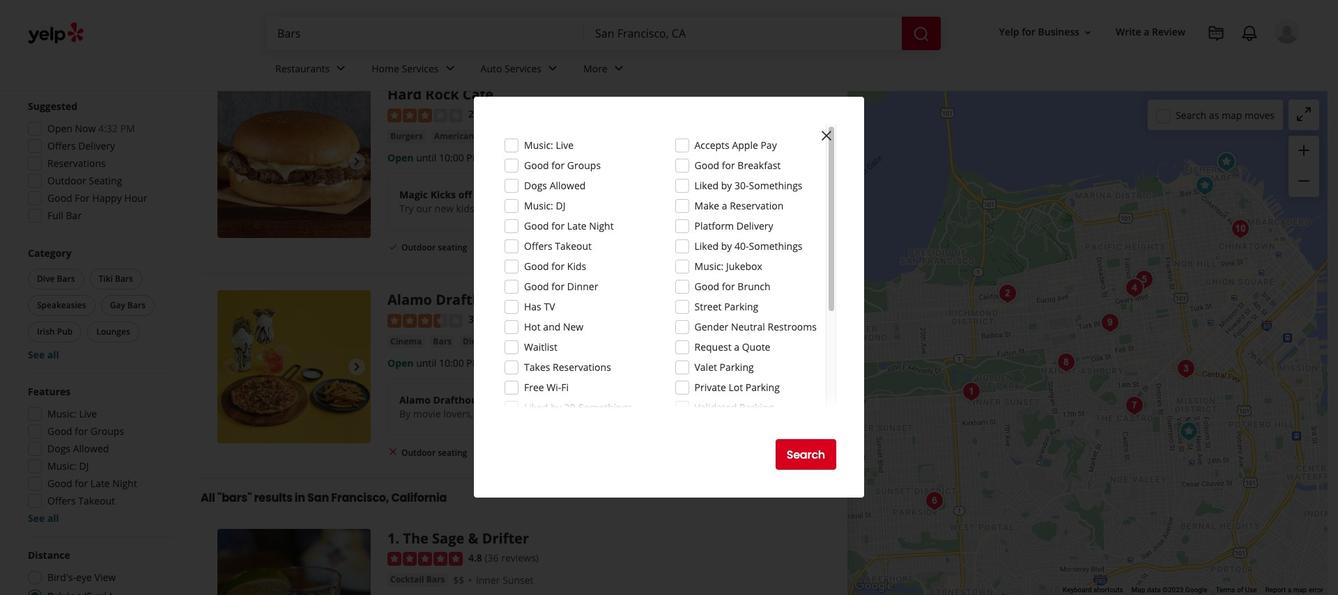 Task type: vqa. For each thing, say whether or not it's contained in the screenshot.
the Services in Home Services link
yes



Task type: describe. For each thing, give the bounding box(es) containing it.
2 vertical spatial offers
[[47, 495, 76, 508]]

good for breakfast
[[694, 159, 781, 172]]

dinner inside search dialog
[[567, 280, 598, 293]]

home services
[[372, 62, 439, 75]]

lounges
[[96, 326, 130, 338]]

lot
[[729, 381, 743, 394]]

inner
[[476, 575, 500, 588]]

©2023
[[1162, 587, 1184, 595]]

until for hard
[[416, 151, 436, 164]]

dogs allowed inside search dialog
[[524, 179, 586, 192]]

fisherman's
[[602, 130, 657, 143]]

brunch
[[738, 280, 770, 293]]

4.8 star rating image
[[387, 553, 463, 567]]

0 vertical spatial new
[[574, 291, 606, 310]]

restrooms
[[768, 321, 817, 334]]

parking right the lot
[[745, 381, 780, 394]]

reservation
[[730, 199, 783, 213]]

bars right dive
[[57, 273, 75, 285]]

neutral
[[731, 321, 765, 334]]

bird's-
[[47, 571, 76, 585]]

0 vertical spatial offers
[[47, 139, 76, 153]]

search for search as map moves
[[1176, 108, 1206, 122]]

here
[[474, 188, 498, 201]]

previous image for alamo drafthouse cinema new mission
[[223, 359, 240, 376]]

music: dj inside search dialog
[[524, 199, 565, 213]]

keyboard shortcuts button
[[1063, 586, 1123, 596]]

request
[[694, 341, 731, 354]]

0 vertical spatial francisco,
[[414, 8, 501, 31]]

restaurants
[[275, 62, 330, 75]]

see all for features
[[28, 512, 59, 525]]

irish pub button
[[28, 322, 82, 343]]

0 horizontal spatial reservations
[[47, 157, 106, 170]]

quote
[[742, 341, 770, 354]]

good for brunch
[[694, 280, 770, 293]]

hard rock cafe
[[387, 85, 494, 104]]

0 horizontal spatial mission
[[534, 336, 569, 349]]

bars link
[[430, 335, 454, 349]]

all
[[201, 491, 215, 507]]

make a reservation
[[694, 199, 783, 213]]

gay bars button
[[101, 295, 155, 316]]

menu
[[477, 202, 503, 215]]

live inside search dialog
[[556, 139, 574, 152]]

1 vertical spatial dogs allowed
[[47, 443, 109, 456]]

read inside magic kicks off here try our new kids menu today! read more
[[540, 202, 563, 215]]

24 chevron down v2 image for home services
[[442, 60, 458, 77]]

reviews) for 4.8 (36 reviews)
[[501, 552, 539, 565]]

$$
[[453, 575, 464, 588]]

open until 10:00 pm for rock
[[387, 151, 481, 164]]

error
[[1309, 587, 1323, 595]]

sort:
[[691, 15, 713, 28]]

today!
[[506, 202, 534, 215]]

1 vertical spatial groups
[[90, 425, 124, 438]]

features
[[28, 385, 71, 399]]

0 horizontal spatial music: live
[[47, 408, 97, 421]]

bars left fisherman's
[[575, 130, 594, 142]]

results
[[263, 46, 304, 62]]

of
[[1237, 587, 1243, 595]]

0 vertical spatial cocktail bars link
[[536, 129, 596, 143]]

outdoor for 16 checkmark v2 image
[[401, 242, 436, 254]]

drafthouse for alamo drafthouse cinema new mission
[[436, 291, 514, 310]]

previous image for hard rock cafe
[[223, 154, 240, 170]]

the sage & drifter image
[[957, 378, 985, 406]]

burgers
[[390, 130, 423, 142]]

street
[[694, 300, 722, 314]]

alamo drafthouse cinema new mission
[[387, 291, 663, 310]]

search as map moves
[[1176, 108, 1275, 122]]

offers takeout inside search dialog
[[524, 240, 592, 253]]

group containing category
[[25, 247, 173, 362]]

outdoor seating for 16 close v2 icon at the left bottom of page
[[401, 447, 467, 459]]

dinner theater link
[[460, 335, 529, 349]]

by for 20-
[[551, 401, 562, 415]]

price
[[28, 30, 52, 43]]

category
[[28, 247, 72, 260]]

rock
[[425, 85, 459, 104]]

more inside alamo drafthouse cinema by movie lovers, for movie lovers read more
[[581, 407, 606, 421]]

liked by 30-somethings
[[694, 179, 802, 192]]

more inside magic kicks off here try our new kids menu today! read more
[[566, 202, 591, 215]]

somethings for 40-
[[749, 240, 802, 253]]

30-
[[735, 179, 749, 192]]

services for home services
[[402, 62, 439, 75]]

16 info v2 image
[[307, 48, 318, 59]]

dj inside search dialog
[[556, 199, 565, 213]]

liked by 20-somethings
[[524, 401, 632, 415]]

(traditional)
[[476, 130, 528, 142]]

seating for 16 close v2 icon at the left bottom of page
[[438, 447, 467, 459]]

see for features
[[28, 512, 45, 525]]

good for happy hour
[[47, 192, 147, 205]]

cocktail for left cocktail bars button
[[390, 575, 424, 586]]

a for map
[[1288, 587, 1291, 595]]

tiki
[[99, 273, 113, 285]]

accepts
[[694, 139, 729, 152]]

3.5
[[468, 313, 482, 326]]

bar
[[66, 209, 82, 222]]

projects image
[[1208, 25, 1224, 42]]

lounges button
[[87, 322, 139, 343]]

0 vertical spatial mission
[[609, 291, 663, 310]]

good for dinner
[[524, 280, 598, 293]]

validated
[[694, 401, 737, 415]]

0 horizontal spatial san
[[307, 491, 329, 507]]

outdoor seating
[[47, 174, 122, 187]]

wharf
[[659, 130, 687, 143]]

a for reservation
[[722, 199, 727, 213]]

2.8
[[468, 108, 485, 121]]

zoom out image
[[1296, 173, 1312, 190]]

see all button for features
[[28, 512, 59, 525]]

new
[[435, 202, 454, 215]]

open now 4:32 pm
[[47, 122, 135, 135]]

fermentation lab image
[[1130, 266, 1158, 294]]

by
[[399, 407, 411, 421]]

lovers,
[[443, 407, 473, 421]]

1 vertical spatial allowed
[[73, 443, 109, 456]]

bars right gay
[[127, 300, 145, 312]]

(989
[[485, 313, 504, 326]]

yelp for business button
[[993, 20, 1099, 45]]

late inside search dialog
[[567, 220, 587, 233]]

more
[[583, 62, 607, 75]]

jukebox
[[726, 260, 762, 273]]

alamo drafthouse cinema new mission image
[[1175, 418, 1202, 446]]

1 horizontal spatial san
[[379, 8, 411, 31]]

read inside alamo drafthouse cinema by movie lovers, for movie lovers read more
[[555, 407, 578, 421]]

liked for liked by 40-somethings
[[694, 240, 719, 253]]

last call bar image
[[1120, 392, 1148, 420]]

0 horizontal spatial cocktail bars link
[[387, 574, 448, 588]]

parking for street parking
[[724, 300, 758, 314]]

google image
[[851, 578, 897, 596]]

seating
[[89, 174, 122, 187]]

bars down 4.8 star rating image
[[426, 575, 445, 586]]

results
[[254, 491, 292, 507]]

happy
[[92, 192, 122, 205]]

request a quote
[[694, 341, 770, 354]]

a for quote
[[734, 341, 739, 354]]

bars right the tiki
[[115, 273, 133, 285]]

1 vertical spatial cocktail bars
[[390, 575, 445, 586]]

validated parking
[[694, 401, 774, 415]]

top
[[201, 8, 232, 31]]

inner sunset
[[476, 575, 533, 588]]

0 horizontal spatial cocktail bars button
[[387, 574, 448, 588]]

eye
[[76, 571, 92, 585]]

1 horizontal spatial cocktail bars
[[539, 130, 594, 142]]

sponsored results
[[201, 46, 304, 62]]

kicks
[[430, 188, 456, 201]]

4.8 (36 reviews)
[[468, 552, 539, 565]]

10:00 for drafthouse
[[439, 357, 464, 370]]

slideshow element for alamo
[[217, 291, 371, 444]]

hard rock cafe link
[[387, 85, 494, 104]]

american (traditional) link
[[431, 129, 531, 143]]

music: jukebox
[[694, 260, 762, 273]]

kennedy's indian curry house & irish pub image
[[1191, 172, 1219, 200]]

cafe
[[463, 85, 494, 104]]

american (traditional) button
[[431, 129, 531, 143]]

dahlia lounge image
[[1172, 355, 1200, 383]]

pay
[[761, 139, 777, 152]]

1 vertical spatial dogs
[[47, 443, 70, 456]]

1 horizontal spatial california
[[504, 8, 586, 31]]

somethings for 30-
[[749, 179, 802, 192]]

full bar
[[47, 209, 82, 222]]

20-
[[564, 401, 578, 415]]

dogs inside search dialog
[[524, 179, 547, 192]]

1 . the sage & drifter
[[387, 530, 529, 548]]

24 chevron down v2 image for more
[[610, 60, 627, 77]]

by for 30-
[[721, 179, 732, 192]]



Task type: locate. For each thing, give the bounding box(es) containing it.
suggested
[[28, 100, 77, 113]]

None search field
[[266, 17, 944, 50]]

2 open until 10:00 pm from the top
[[387, 357, 481, 370]]

cinema inside alamo drafthouse cinema by movie lovers, for movie lovers read more
[[491, 393, 527, 407]]

drafthouse up 3.5
[[436, 291, 514, 310]]

free wi-fi
[[524, 381, 569, 394]]

offers takeout
[[524, 240, 592, 253], [47, 495, 115, 508]]

offers takeout up distance
[[47, 495, 115, 508]]

0 horizontal spatial good for late night
[[47, 477, 137, 491]]

good for groups inside search dialog
[[524, 159, 601, 172]]

mini bar sf image
[[1096, 309, 1124, 337]]

alamo
[[387, 291, 432, 310], [399, 393, 431, 407]]

read right "today!"
[[540, 202, 563, 215]]

1 vertical spatial seating
[[438, 447, 467, 459]]

24 chevron down v2 image inside home services link
[[442, 60, 458, 77]]

1 vertical spatial next image
[[348, 359, 365, 376]]

0 vertical spatial dogs
[[524, 179, 547, 192]]

good for groups down features
[[47, 425, 124, 438]]

somethings for 20-
[[578, 401, 632, 415]]

kids
[[456, 202, 474, 215]]

map
[[1222, 108, 1242, 122], [1293, 587, 1307, 595]]

alamo drafthouse cinema new mission link
[[387, 291, 663, 310]]

2 all from the top
[[47, 512, 59, 525]]

see all button up distance
[[28, 512, 59, 525]]

next image for hard
[[348, 154, 365, 170]]

24 chevron down v2 image for restaurants
[[333, 60, 349, 77]]

keyboard
[[1063, 587, 1092, 595]]

more
[[566, 202, 591, 215], [581, 407, 606, 421]]

breakfast
[[738, 159, 781, 172]]

new right and
[[563, 321, 583, 334]]

accepts apple pay
[[694, 139, 777, 152]]

0 vertical spatial next image
[[348, 154, 365, 170]]

good for groups
[[524, 159, 601, 172], [47, 425, 124, 438]]

0 horizontal spatial late
[[90, 477, 110, 491]]

best
[[255, 8, 291, 31]]

0 vertical spatial more
[[566, 202, 591, 215]]

parking up private lot parking
[[720, 361, 754, 374]]

1 horizontal spatial 24 chevron down v2 image
[[442, 60, 458, 77]]

parking for valet parking
[[720, 361, 754, 374]]

until for alamo
[[416, 357, 436, 370]]

outdoor
[[47, 174, 86, 187], [401, 242, 436, 254], [401, 447, 436, 459]]

dinner down kids
[[567, 280, 598, 293]]

a right the write
[[1144, 25, 1149, 39]]

cocktail down 4.8 star rating image
[[390, 575, 424, 586]]

0 vertical spatial read
[[540, 202, 563, 215]]

24 chevron down v2 image up 'rock'
[[442, 60, 458, 77]]

off
[[458, 188, 472, 201]]

2 vertical spatial pm
[[466, 357, 481, 370]]

0 horizontal spatial services
[[402, 62, 439, 75]]

bars down 3.5 star rating image
[[433, 336, 452, 347]]

cocktail bars button down 4.8 star rating image
[[387, 574, 448, 588]]

liked for liked by 30-somethings
[[694, 179, 719, 192]]

has tv
[[524, 300, 555, 314]]

services left 24 chevron down v2 image
[[505, 62, 542, 75]]

1 vertical spatial night
[[112, 477, 137, 491]]

lion's den bar and lounge image
[[1226, 215, 1254, 243]]

2.8 star rating image
[[387, 109, 463, 123]]

1 vertical spatial search
[[787, 447, 825, 463]]

0 vertical spatial offers takeout
[[524, 240, 592, 253]]

2 vertical spatial delivery
[[492, 242, 525, 254]]

1 horizontal spatial cocktail bars link
[[536, 129, 596, 143]]

music: live down features
[[47, 408, 97, 421]]

0 horizontal spatial music: dj
[[47, 460, 89, 473]]

by left 20-
[[551, 401, 562, 415]]

1 all from the top
[[47, 348, 59, 362]]

drafthouse up lovers,
[[433, 393, 488, 407]]

cocktail bars button left fisherman's
[[536, 129, 596, 143]]

francisco,
[[414, 8, 501, 31], [331, 491, 389, 507]]

california up the
[[391, 491, 447, 507]]

0 horizontal spatial hard rock cafe image
[[217, 85, 371, 239]]

1 vertical spatial dinner
[[463, 336, 491, 347]]

24 chevron down v2 image right restaurants
[[333, 60, 349, 77]]

cocktail right (traditional)
[[539, 130, 573, 142]]

delivery down open now 4:32 pm
[[78, 139, 115, 153]]

1 horizontal spatial dj
[[556, 199, 565, 213]]

for inside alamo drafthouse cinema by movie lovers, for movie lovers read more
[[476, 407, 489, 421]]

drafthouse for alamo drafthouse cinema by movie lovers, for movie lovers read more
[[433, 393, 488, 407]]

dj inside group
[[79, 460, 89, 473]]

outdoor right 16 close v2 icon at the left bottom of page
[[401, 447, 436, 459]]

2 see from the top
[[28, 512, 45, 525]]

alamo up by
[[399, 393, 431, 407]]

cinema link
[[387, 335, 425, 349]]

1 vertical spatial alamo
[[399, 393, 431, 407]]

0 vertical spatial allowed
[[550, 179, 586, 192]]

2 services from the left
[[505, 62, 542, 75]]

pm inside group
[[120, 122, 135, 135]]

google
[[1185, 587, 1207, 595]]

night
[[589, 220, 614, 233], [112, 477, 137, 491]]

1 vertical spatial music: live
[[47, 408, 97, 421]]

expand map image
[[1296, 106, 1312, 123]]

somethings up 'jukebox'
[[749, 240, 802, 253]]

more up kids
[[566, 202, 591, 215]]

burgers link
[[387, 129, 426, 143]]

1 horizontal spatial music: dj
[[524, 199, 565, 213]]

0 horizontal spatial live
[[79, 408, 97, 421]]

open until 10:00 pm down bars button
[[387, 357, 481, 370]]

allowed inside search dialog
[[550, 179, 586, 192]]

cinema for by
[[491, 393, 527, 407]]

2 horizontal spatial 24 chevron down v2 image
[[610, 60, 627, 77]]

see all down irish
[[28, 348, 59, 362]]

music: live inside search dialog
[[524, 139, 574, 152]]

2 next image from the top
[[348, 359, 365, 376]]

pm down american (traditional) link
[[466, 151, 481, 164]]

group
[[24, 100, 173, 227], [1289, 136, 1319, 197], [25, 247, 173, 362], [24, 385, 173, 526]]

0 vertical spatial good for groups
[[524, 159, 601, 172]]

0 vertical spatial late
[[567, 220, 587, 233]]

option group containing distance
[[24, 549, 173, 596]]

all up distance
[[47, 512, 59, 525]]

16 checkmark v2 image
[[536, 242, 548, 253]]

24 chevron down v2 image
[[544, 60, 561, 77]]

pm for hard
[[466, 151, 481, 164]]

gay
[[110, 300, 125, 312]]

1 vertical spatial francisco,
[[331, 491, 389, 507]]

by left 40-
[[721, 240, 732, 253]]

pm down dinner theater link
[[466, 357, 481, 370]]

0 vertical spatial search
[[1176, 108, 1206, 122]]

16 close v2 image
[[387, 447, 399, 458]]

san right 'in'
[[307, 491, 329, 507]]

1 vertical spatial open until 10:00 pm
[[387, 357, 481, 370]]

2 outdoor seating from the top
[[401, 447, 467, 459]]

parking for validated parking
[[739, 401, 774, 415]]

a right "report"
[[1288, 587, 1291, 595]]

late
[[567, 220, 587, 233], [90, 477, 110, 491]]

read
[[540, 202, 563, 215], [555, 407, 578, 421]]

cocktail
[[539, 130, 573, 142], [390, 575, 424, 586]]

1 horizontal spatial hard rock cafe image
[[1212, 148, 1240, 176]]

3 24 chevron down v2 image from the left
[[610, 60, 627, 77]]

scarlet lounge image
[[993, 280, 1021, 308]]

all
[[47, 348, 59, 362], [47, 512, 59, 525]]

option group
[[24, 549, 173, 596]]

pm
[[120, 122, 135, 135], [466, 151, 481, 164], [466, 357, 481, 370]]

reviews) for 3.5 (989 reviews)
[[507, 313, 544, 326]]

group containing features
[[24, 385, 173, 526]]

takeout inside search dialog
[[555, 240, 592, 253]]

until down burgers link at the top left of the page
[[416, 151, 436, 164]]

10:00 for rock
[[439, 151, 464, 164]]

alamo drafthouse cinema by movie lovers, for movie lovers read more
[[399, 393, 606, 421]]

0 horizontal spatial offers takeout
[[47, 495, 115, 508]]

lost and found image
[[920, 488, 948, 516]]

1 slideshow element from the top
[[217, 85, 371, 239]]

cocktail bars link left fisherman's
[[536, 129, 596, 143]]

map for moves
[[1222, 108, 1242, 122]]

new down kids
[[574, 291, 606, 310]]

map right as
[[1222, 108, 1242, 122]]

new inside search dialog
[[563, 321, 583, 334]]

10:00 down the bars link
[[439, 357, 464, 370]]

see all button down irish
[[28, 348, 59, 362]]

0 horizontal spatial cocktail
[[390, 575, 424, 586]]

parking down private lot parking
[[739, 401, 774, 415]]

by for 40-
[[721, 240, 732, 253]]

previous image
[[223, 154, 240, 170], [223, 359, 240, 376]]

open down suggested at the top left of the page
[[47, 122, 72, 135]]

the social study image
[[1120, 275, 1148, 302]]

1 outdoor seating from the top
[[401, 242, 467, 254]]

see down irish
[[28, 348, 45, 362]]

business categories element
[[264, 50, 1300, 91]]

alamo for alamo drafthouse cinema by movie lovers, for movie lovers read more
[[399, 393, 431, 407]]

dogs allowed up "today!"
[[524, 179, 586, 192]]

open
[[47, 122, 72, 135], [387, 151, 414, 164], [387, 357, 414, 370]]

0 horizontal spatial dj
[[79, 460, 89, 473]]

0 vertical spatial outdoor
[[47, 174, 86, 187]]

0 vertical spatial good for late night
[[524, 220, 614, 233]]

1 horizontal spatial delivery
[[492, 242, 525, 254]]

24 chevron down v2 image right more
[[610, 60, 627, 77]]

try
[[399, 202, 414, 215]]

pm for alamo
[[466, 357, 481, 370]]

see all button for category
[[28, 348, 59, 362]]

good for late night
[[524, 220, 614, 233], [47, 477, 137, 491]]

alamo inside alamo drafthouse cinema by movie lovers, for movie lovers read more
[[399, 393, 431, 407]]

delivery left 16 checkmark v2 icon
[[492, 242, 525, 254]]

0 vertical spatial previous image
[[223, 154, 240, 170]]

gender
[[694, 321, 728, 334]]

1 horizontal spatial live
[[556, 139, 574, 152]]

dogs up "today!"
[[524, 179, 547, 192]]

2 vertical spatial by
[[551, 401, 562, 415]]

1 vertical spatial cinema
[[390, 336, 422, 347]]

liked down platform
[[694, 240, 719, 253]]

0 horizontal spatial map
[[1222, 108, 1242, 122]]

open for alamo
[[387, 357, 414, 370]]

tiki bars
[[99, 273, 133, 285]]

1 next image from the top
[[348, 154, 365, 170]]

free
[[524, 381, 544, 394]]

0 horizontal spatial 24 chevron down v2 image
[[333, 60, 349, 77]]

1 vertical spatial pm
[[466, 151, 481, 164]]

2 see all button from the top
[[28, 512, 59, 525]]

movie right by
[[413, 407, 441, 421]]

1 vertical spatial new
[[563, 321, 583, 334]]

outdoor seating down new
[[401, 242, 467, 254]]

offers inside search dialog
[[524, 240, 552, 253]]

user actions element
[[988, 17, 1319, 103]]

cinema inside button
[[390, 336, 422, 347]]

pm right 4:32
[[120, 122, 135, 135]]

night inside group
[[112, 477, 137, 491]]

0 horizontal spatial california
[[391, 491, 447, 507]]

1 see from the top
[[28, 348, 45, 362]]

0 horizontal spatial night
[[112, 477, 137, 491]]

24 chevron down v2 image inside restaurants link
[[333, 60, 349, 77]]

cocktail bars left fisherman's
[[539, 130, 594, 142]]

offers
[[47, 139, 76, 153], [524, 240, 552, 253], [47, 495, 76, 508]]

slideshow element for hard
[[217, 85, 371, 239]]

1 horizontal spatial movie
[[491, 407, 519, 421]]

has
[[524, 300, 541, 314]]

good for late night inside search dialog
[[524, 220, 614, 233]]

2 see all from the top
[[28, 512, 59, 525]]

search image
[[913, 26, 930, 42]]

open for hard
[[387, 151, 414, 164]]

1 horizontal spatial night
[[589, 220, 614, 233]]

until down bars button
[[416, 357, 436, 370]]

report a map error link
[[1265, 587, 1323, 595]]

for inside button
[[1022, 25, 1035, 39]]

magic kicks off here try our new kids menu today! read more
[[399, 188, 591, 215]]

1 horizontal spatial services
[[505, 62, 542, 75]]

music: live up "today!"
[[524, 139, 574, 152]]

report
[[1265, 587, 1286, 595]]

yelp for business
[[999, 25, 1079, 39]]

0 vertical spatial drafthouse
[[436, 291, 514, 310]]

groups
[[567, 159, 601, 172], [90, 425, 124, 438]]

seating for 16 checkmark v2 image
[[438, 242, 467, 254]]

groups inside search dialog
[[567, 159, 601, 172]]

1 24 chevron down v2 image from the left
[[333, 60, 349, 77]]

1 seating from the top
[[438, 242, 467, 254]]

delivery down reservation
[[736, 220, 773, 233]]

reservations down offers delivery
[[47, 157, 106, 170]]

moves
[[1245, 108, 1275, 122]]

open down cinema link
[[387, 357, 414, 370]]

"bars"
[[217, 491, 252, 507]]

1 horizontal spatial dogs
[[524, 179, 547, 192]]

2 vertical spatial cinema
[[491, 393, 527, 407]]

outdoor right 16 checkmark v2 image
[[401, 242, 436, 254]]

0 vertical spatial open
[[47, 122, 72, 135]]

zam zam image
[[1052, 349, 1080, 377]]

delivery inside search dialog
[[736, 220, 773, 233]]

0 vertical spatial open until 10:00 pm
[[387, 151, 481, 164]]

drafthouse inside alamo drafthouse cinema by movie lovers, for movie lovers read more
[[433, 393, 488, 407]]

1 horizontal spatial reservations
[[553, 361, 611, 374]]

2 10:00 from the top
[[439, 357, 464, 370]]

services up hard
[[402, 62, 439, 75]]

the
[[403, 530, 428, 548]]

gay bars
[[110, 300, 145, 312]]

0 vertical spatial music: live
[[524, 139, 574, 152]]

0 horizontal spatial search
[[787, 447, 825, 463]]

see all up distance
[[28, 512, 59, 525]]

terms of use
[[1216, 587, 1257, 595]]

alamo for alamo drafthouse cinema new mission
[[387, 291, 432, 310]]

2 24 chevron down v2 image from the left
[[442, 60, 458, 77]]

good for kids
[[524, 260, 586, 273]]

write a review
[[1116, 25, 1185, 39]]

alamo drafthouse cinema new mission image
[[217, 291, 371, 444]]

0 vertical spatial night
[[589, 220, 614, 233]]

offers up good for kids on the left of page
[[524, 240, 552, 253]]

a for review
[[1144, 25, 1149, 39]]

see for category
[[28, 348, 45, 362]]

kids
[[567, 260, 586, 273]]

cocktail bars link
[[536, 129, 596, 143], [387, 574, 448, 588]]

0 horizontal spatial delivery
[[78, 139, 115, 153]]

speakeasies
[[37, 300, 86, 312]]

0 vertical spatial delivery
[[78, 139, 115, 153]]

1 horizontal spatial music: live
[[524, 139, 574, 152]]

slideshow element
[[217, 85, 371, 239], [217, 291, 371, 444]]

offers up distance
[[47, 495, 76, 508]]

4:32
[[98, 122, 118, 135]]

outdoor seating
[[401, 242, 467, 254], [401, 447, 467, 459]]

open until 10:00 pm for drafthouse
[[387, 357, 481, 370]]

late inside group
[[90, 477, 110, 491]]

1 vertical spatial cocktail bars link
[[387, 574, 448, 588]]

cinema for new
[[518, 291, 571, 310]]

2 slideshow element from the top
[[217, 291, 371, 444]]

outdoor up for
[[47, 174, 86, 187]]

1 vertical spatial music: dj
[[47, 460, 89, 473]]

auto services link
[[469, 50, 572, 91]]

liked for liked by 20-somethings
[[524, 401, 548, 415]]

1 10:00 from the top
[[439, 151, 464, 164]]

2 until from the top
[[416, 357, 436, 370]]

dinner theater
[[463, 336, 526, 347]]

10:00 down american
[[439, 151, 464, 164]]

dive bars
[[37, 273, 75, 285]]

1 vertical spatial mission
[[534, 336, 569, 349]]

cocktail bars link down 4.8 star rating image
[[387, 574, 448, 588]]

delivery
[[78, 139, 115, 153], [736, 220, 773, 233], [492, 242, 525, 254]]

reviews) down alamo drafthouse cinema new mission
[[507, 313, 544, 326]]

good for groups up "today!"
[[524, 159, 601, 172]]

dj
[[556, 199, 565, 213], [79, 460, 89, 473]]

next image for alamo
[[348, 359, 365, 376]]

1 previous image from the top
[[223, 154, 240, 170]]

hard
[[387, 85, 422, 104]]

cocktail for right cocktail bars button
[[539, 130, 573, 142]]

0 vertical spatial cocktail
[[539, 130, 573, 142]]

near
[[336, 8, 376, 31]]

0 vertical spatial seating
[[438, 242, 467, 254]]

alamo up 3.5 star rating image
[[387, 291, 432, 310]]

1 services from the left
[[402, 62, 439, 75]]

0 horizontal spatial francisco,
[[331, 491, 389, 507]]

music: dj
[[524, 199, 565, 213], [47, 460, 89, 473]]

notifications image
[[1241, 25, 1258, 42]]

24 chevron down v2 image inside more link
[[610, 60, 627, 77]]

1 vertical spatial delivery
[[736, 220, 773, 233]]

california up 24 chevron down v2 image
[[504, 8, 586, 31]]

search dialog
[[0, 0, 1338, 596]]

terms
[[1216, 587, 1235, 595]]

somethings down the breakfast
[[749, 179, 802, 192]]

francisco, up 1
[[331, 491, 389, 507]]

delivery for platform delivery
[[736, 220, 773, 233]]

16 checkmark v2 image
[[387, 242, 399, 253]]

more right 20-
[[581, 407, 606, 421]]

1 movie from the left
[[413, 407, 441, 421]]

speakeasies button
[[28, 295, 95, 316]]

reservations up fi
[[553, 361, 611, 374]]

0 vertical spatial san
[[379, 8, 411, 31]]

search inside button
[[787, 447, 825, 463]]

now
[[75, 122, 96, 135]]

read down fi
[[555, 407, 578, 421]]

services for auto services
[[505, 62, 542, 75]]

good for late night inside group
[[47, 477, 137, 491]]

1 open until 10:00 pm from the top
[[387, 151, 481, 164]]

live inside group
[[79, 408, 97, 421]]

cinema button
[[387, 335, 425, 349]]

outdoor seating right 16 close v2 icon at the left bottom of page
[[401, 447, 467, 459]]

0 vertical spatial until
[[416, 151, 436, 164]]

restaurants link
[[264, 50, 360, 91]]

map data ©2023 google
[[1131, 587, 1207, 595]]

dogs allowed down features
[[47, 443, 109, 456]]

open down burgers link at the top left of the page
[[387, 151, 414, 164]]

1 vertical spatial outdoor
[[401, 242, 436, 254]]

0 vertical spatial cocktail bars
[[539, 130, 594, 142]]

2 vertical spatial open
[[387, 357, 414, 370]]

seating down new
[[438, 242, 467, 254]]

see up distance
[[28, 512, 45, 525]]

bars up 16 info v2 image
[[295, 8, 332, 31]]

1 horizontal spatial cocktail bars button
[[536, 129, 596, 143]]

1 vertical spatial cocktail bars button
[[387, 574, 448, 588]]

1 until from the top
[[416, 151, 436, 164]]

0 vertical spatial outdoor seating
[[401, 242, 467, 254]]

home
[[372, 62, 399, 75]]

0 vertical spatial dinner
[[567, 280, 598, 293]]

seating down lovers,
[[438, 447, 467, 459]]

0 vertical spatial see all
[[28, 348, 59, 362]]

search for search
[[787, 447, 825, 463]]

map region
[[781, 0, 1338, 596]]

hard rock cafe image
[[217, 85, 371, 239], [1212, 148, 1240, 176]]

outdoor seating for 16 checkmark v2 image
[[401, 242, 467, 254]]

1 vertical spatial good for groups
[[47, 425, 124, 438]]

map left error
[[1293, 587, 1307, 595]]

2 seating from the top
[[438, 447, 467, 459]]

see all for category
[[28, 348, 59, 362]]

drifter
[[482, 530, 529, 548]]

services
[[402, 62, 439, 75], [505, 62, 542, 75]]

16 chevron down v2 image
[[1082, 27, 1093, 38]]

san right "near"
[[379, 8, 411, 31]]

by left 30-
[[721, 179, 732, 192]]

0 horizontal spatial allowed
[[73, 443, 109, 456]]

liked down free
[[524, 401, 548, 415]]

liked up 'make'
[[694, 179, 719, 192]]

for
[[1022, 25, 1035, 39], [551, 159, 565, 172], [722, 159, 735, 172], [551, 220, 565, 233], [551, 260, 565, 273], [551, 280, 565, 293], [722, 280, 735, 293], [476, 407, 489, 421], [75, 425, 88, 438], [75, 477, 88, 491]]

zoom in image
[[1296, 142, 1312, 159]]

parking up neutral
[[724, 300, 758, 314]]

group containing suggested
[[24, 100, 173, 227]]

as
[[1209, 108, 1219, 122]]

california
[[504, 8, 586, 31], [391, 491, 447, 507]]

0 horizontal spatial good for groups
[[47, 425, 124, 438]]

1 vertical spatial see
[[28, 512, 45, 525]]

dinner theater button
[[460, 335, 529, 349]]

a left quote
[[734, 341, 739, 354]]

reviews) up sunset
[[501, 552, 539, 565]]

next image
[[348, 154, 365, 170], [348, 359, 365, 376]]

24 chevron down v2 image
[[333, 60, 349, 77], [442, 60, 458, 77], [610, 60, 627, 77]]

1 vertical spatial offers
[[524, 240, 552, 253]]

all down irish pub button
[[47, 348, 59, 362]]

1 see all from the top
[[28, 348, 59, 362]]

movie left lovers
[[491, 407, 519, 421]]

offers takeout up good for kids on the left of page
[[524, 240, 592, 253]]

seating
[[438, 242, 467, 254], [438, 447, 467, 459]]

0 vertical spatial california
[[504, 8, 586, 31]]

0 horizontal spatial movie
[[413, 407, 441, 421]]

1 vertical spatial offers takeout
[[47, 495, 115, 508]]

all for category
[[47, 348, 59, 362]]

1 see all button from the top
[[28, 348, 59, 362]]

map for error
[[1293, 587, 1307, 595]]

2 movie from the left
[[491, 407, 519, 421]]

open until 10:00 pm down american
[[387, 151, 481, 164]]

.
[[395, 530, 399, 548]]

delivery for offers delivery
[[78, 139, 115, 153]]

3.5 star rating image
[[387, 314, 463, 328]]

0 vertical spatial groups
[[567, 159, 601, 172]]

night inside search dialog
[[589, 220, 614, 233]]

by
[[721, 179, 732, 192], [721, 240, 732, 253], [551, 401, 562, 415]]

for
[[75, 192, 90, 205]]

fi
[[561, 381, 569, 394]]

francisco, up the auto
[[414, 8, 501, 31]]

all for features
[[47, 512, 59, 525]]

drafthouse
[[436, 291, 514, 310], [433, 393, 488, 407]]

use
[[1245, 587, 1257, 595]]

&
[[468, 530, 478, 548]]

reservations inside search dialog
[[553, 361, 611, 374]]

dinner inside button
[[463, 336, 491, 347]]

2 previous image from the top
[[223, 359, 240, 376]]

private lot parking
[[694, 381, 780, 394]]

outdoor for 16 close v2 icon at the left bottom of page
[[401, 447, 436, 459]]

close image
[[818, 127, 835, 144]]



